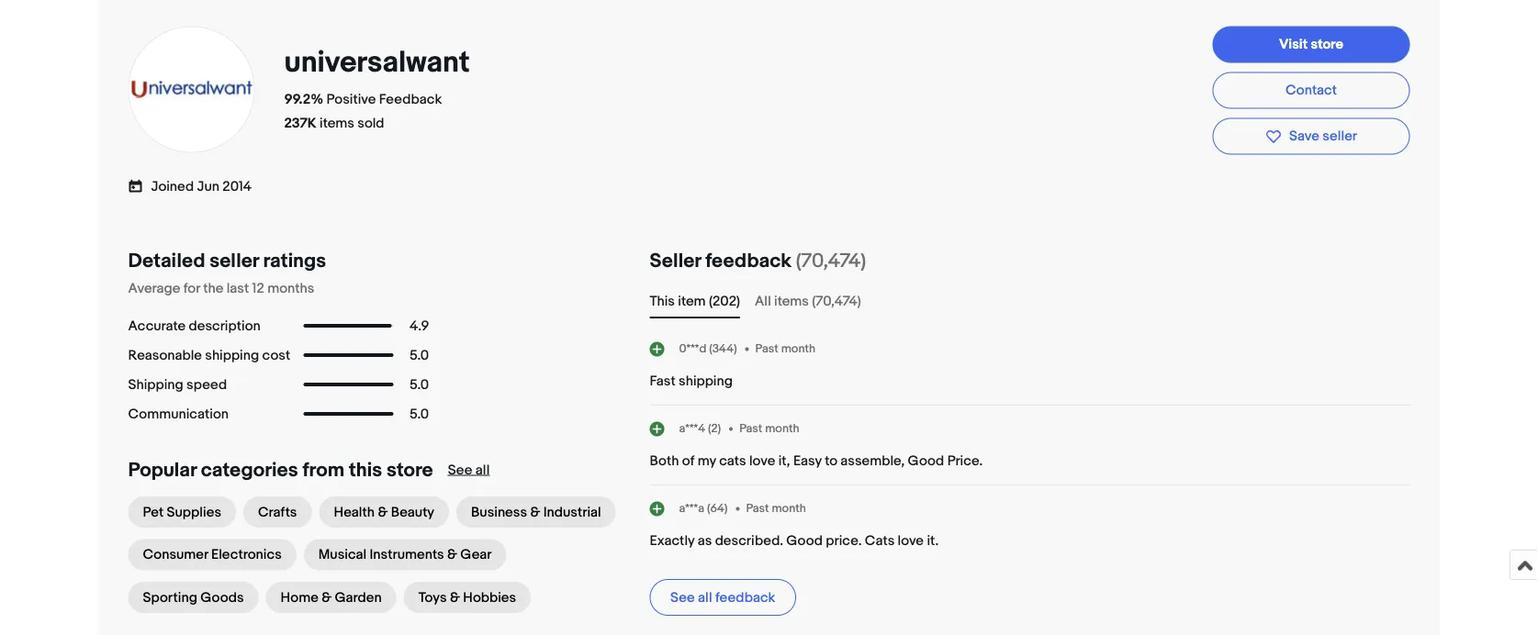 Task type: vqa. For each thing, say whether or not it's contained in the screenshot.
picture 4 of 5
no



Task type: locate. For each thing, give the bounding box(es) containing it.
1 horizontal spatial good
[[908, 453, 944, 469]]

assemble,
[[841, 453, 905, 469]]

contact link
[[1212, 72, 1410, 109]]

2 vertical spatial 5.0
[[410, 406, 429, 422]]

0 vertical spatial month
[[781, 342, 815, 356]]

(64)
[[707, 502, 728, 516]]

(70,474) right "all"
[[812, 293, 861, 309]]

save seller button
[[1212, 118, 1410, 155]]

4.9
[[410, 318, 429, 334]]

gear
[[460, 547, 492, 563]]

cats
[[719, 453, 746, 469]]

& right home
[[322, 589, 332, 606]]

consumer
[[143, 547, 208, 563]]

musical instruments & gear
[[318, 547, 492, 563]]

see all feedback
[[670, 589, 775, 606]]

crafts
[[258, 504, 297, 521]]

consumer electronics
[[143, 547, 282, 563]]

0 horizontal spatial see
[[448, 462, 472, 478]]

& left gear
[[447, 547, 457, 563]]

0 vertical spatial (70,474)
[[796, 249, 866, 273]]

feedback
[[705, 249, 792, 273], [715, 589, 775, 606]]

sold
[[357, 115, 384, 132]]

0 vertical spatial all
[[475, 462, 490, 478]]

1 vertical spatial (70,474)
[[812, 293, 861, 309]]

&
[[378, 504, 388, 521], [530, 504, 540, 521], [447, 547, 457, 563], [322, 589, 332, 606], [450, 589, 460, 606]]

2 vertical spatial month
[[772, 502, 806, 516]]

past month up exactly as described.  good price. cats love it.
[[746, 502, 806, 516]]

this
[[650, 293, 675, 309]]

see down exactly
[[670, 589, 695, 606]]

shipping speed
[[128, 376, 227, 393]]

store right visit
[[1311, 36, 1343, 52]]

item
[[678, 293, 706, 309]]

1 vertical spatial store
[[386, 458, 433, 482]]

all up business
[[475, 462, 490, 478]]

feedback down described.
[[715, 589, 775, 606]]

(2)
[[708, 422, 721, 436]]

1 vertical spatial love
[[898, 533, 924, 549]]

0 horizontal spatial love
[[749, 453, 775, 469]]

month for shipping
[[781, 342, 815, 356]]

health
[[334, 504, 375, 521]]

1 vertical spatial items
[[774, 293, 809, 309]]

1 horizontal spatial seller
[[1323, 128, 1357, 145]]

0 vertical spatial feedback
[[705, 249, 792, 273]]

it.
[[927, 533, 939, 549]]

shipping for fast
[[679, 373, 733, 389]]

5.0 for speed
[[410, 376, 429, 393]]

& for health & beauty
[[378, 504, 388, 521]]

cats
[[865, 533, 895, 549]]

1 vertical spatial past
[[739, 422, 762, 436]]

seller right save
[[1323, 128, 1357, 145]]

good
[[908, 453, 944, 469], [786, 533, 823, 549]]

all for see all
[[475, 462, 490, 478]]

& right business
[[530, 504, 540, 521]]

1 vertical spatial shipping
[[679, 373, 733, 389]]

2 vertical spatial past month
[[746, 502, 806, 516]]

0 vertical spatial see
[[448, 462, 472, 478]]

0 vertical spatial seller
[[1323, 128, 1357, 145]]

love left it. on the right bottom of page
[[898, 533, 924, 549]]

5.0
[[410, 347, 429, 364], [410, 376, 429, 393], [410, 406, 429, 422]]

0 vertical spatial good
[[908, 453, 944, 469]]

a***a
[[679, 502, 704, 516]]

text__icon wrapper image
[[128, 177, 151, 194]]

love left the it,
[[749, 453, 775, 469]]

items right "all"
[[774, 293, 809, 309]]

love
[[749, 453, 775, 469], [898, 533, 924, 549]]

0 horizontal spatial seller
[[210, 249, 259, 273]]

1 5.0 from the top
[[410, 347, 429, 364]]

store up beauty
[[386, 458, 433, 482]]

price.
[[826, 533, 862, 549]]

& right health
[[378, 504, 388, 521]]

a***4
[[679, 422, 705, 436]]

1 vertical spatial see
[[670, 589, 695, 606]]

1 horizontal spatial see
[[670, 589, 695, 606]]

see up business
[[448, 462, 472, 478]]

1 vertical spatial 5.0
[[410, 376, 429, 393]]

exactly
[[650, 533, 695, 549]]

0 horizontal spatial store
[[386, 458, 433, 482]]

1 horizontal spatial items
[[774, 293, 809, 309]]

0 vertical spatial shipping
[[205, 347, 259, 364]]

& right toys
[[450, 589, 460, 606]]

& for home & garden
[[322, 589, 332, 606]]

(70,474) for seller feedback (70,474)
[[796, 249, 866, 273]]

store inside visit store link
[[1311, 36, 1343, 52]]

0 vertical spatial 5.0
[[410, 347, 429, 364]]

1 vertical spatial past month
[[739, 422, 799, 436]]

it,
[[778, 453, 790, 469]]

past for of
[[739, 422, 762, 436]]

all items (70,474)
[[755, 293, 861, 309]]

past month down "all"
[[755, 342, 815, 356]]

0 vertical spatial love
[[749, 453, 775, 469]]

as
[[698, 533, 712, 549]]

musical instruments & gear link
[[304, 539, 506, 571]]

seller
[[1323, 128, 1357, 145], [210, 249, 259, 273]]

0 vertical spatial items
[[320, 115, 354, 132]]

0 vertical spatial past month
[[755, 342, 815, 356]]

1 vertical spatial month
[[765, 422, 799, 436]]

month
[[781, 342, 815, 356], [765, 422, 799, 436], [772, 502, 806, 516]]

all inside "see all feedback" link
[[698, 589, 712, 606]]

my
[[698, 453, 716, 469]]

5.0 for shipping
[[410, 347, 429, 364]]

1 vertical spatial feedback
[[715, 589, 775, 606]]

0 horizontal spatial items
[[320, 115, 354, 132]]

past up described.
[[746, 502, 769, 516]]

past month for of
[[739, 422, 799, 436]]

supplies
[[167, 504, 221, 521]]

2014
[[223, 179, 252, 195]]

popular categories from this store
[[128, 458, 433, 482]]

home & garden link
[[266, 582, 396, 613]]

(70,474) up all items (70,474)
[[796, 249, 866, 273]]

1 horizontal spatial love
[[898, 533, 924, 549]]

popular
[[128, 458, 197, 482]]

items down "positive"
[[320, 115, 354, 132]]

easy
[[793, 453, 822, 469]]

shipping down description
[[205, 347, 259, 364]]

seller for save
[[1323, 128, 1357, 145]]

(70,474) inside tab list
[[812, 293, 861, 309]]

tab list
[[650, 291, 1410, 311]]

pet
[[143, 504, 164, 521]]

1 vertical spatial seller
[[210, 249, 259, 273]]

a***a (64)
[[679, 502, 728, 516]]

past right (344)
[[755, 342, 778, 356]]

month up the it,
[[765, 422, 799, 436]]

universalwant
[[284, 45, 470, 80]]

& for toys & hobbies
[[450, 589, 460, 606]]

a***4 (2)
[[679, 422, 721, 436]]

electronics
[[211, 547, 282, 563]]

2 5.0 from the top
[[410, 376, 429, 393]]

shipping down 0***d (344)
[[679, 373, 733, 389]]

seller inside button
[[1323, 128, 1357, 145]]

past month up the it,
[[739, 422, 799, 436]]

1 vertical spatial all
[[698, 589, 712, 606]]

2 vertical spatial past
[[746, 502, 769, 516]]

feedback up "all"
[[705, 249, 792, 273]]

last
[[227, 280, 249, 297]]

3 5.0 from the top
[[410, 406, 429, 422]]

month up exactly as described.  good price. cats love it.
[[772, 502, 806, 516]]

0 horizontal spatial shipping
[[205, 347, 259, 364]]

past right (2)
[[739, 422, 762, 436]]

feedback inside "see all feedback" link
[[715, 589, 775, 606]]

store
[[1311, 36, 1343, 52], [386, 458, 433, 482]]

1 horizontal spatial shipping
[[679, 373, 733, 389]]

0 horizontal spatial good
[[786, 533, 823, 549]]

visit
[[1279, 36, 1308, 52]]

1 horizontal spatial store
[[1311, 36, 1343, 52]]

seller up last
[[210, 249, 259, 273]]

see all feedback link
[[650, 579, 796, 616]]

this item (202)
[[650, 293, 740, 309]]

month down all items (70,474)
[[781, 342, 815, 356]]

see for see all
[[448, 462, 472, 478]]

goods
[[200, 589, 244, 606]]

communication
[[128, 406, 229, 422]]

all down as
[[698, 589, 712, 606]]

0 vertical spatial past
[[755, 342, 778, 356]]

0 horizontal spatial all
[[475, 462, 490, 478]]

0 vertical spatial store
[[1311, 36, 1343, 52]]

1 horizontal spatial all
[[698, 589, 712, 606]]

(70,474) for all items (70,474)
[[812, 293, 861, 309]]

pet supplies
[[143, 504, 221, 521]]

pet supplies link
[[128, 497, 236, 528]]



Task type: describe. For each thing, give the bounding box(es) containing it.
accurate
[[128, 318, 186, 334]]

this
[[349, 458, 382, 482]]

fast shipping
[[650, 373, 733, 389]]

sporting goods
[[143, 589, 244, 606]]

past for shipping
[[755, 342, 778, 356]]

hobbies
[[463, 589, 516, 606]]

sporting
[[143, 589, 197, 606]]

237k
[[284, 115, 316, 132]]

12
[[252, 280, 264, 297]]

month for as
[[772, 502, 806, 516]]

positive
[[326, 91, 376, 108]]

all for see all feedback
[[698, 589, 712, 606]]

consumer electronics link
[[128, 539, 296, 571]]

items inside the 99.2% positive feedback 237k items sold
[[320, 115, 354, 132]]

shipping
[[128, 376, 183, 393]]

0***d
[[679, 342, 706, 356]]

sporting goods link
[[128, 582, 259, 613]]

categories
[[201, 458, 298, 482]]

reasonable
[[128, 347, 202, 364]]

tab list containing this item (202)
[[650, 291, 1410, 311]]

description
[[189, 318, 261, 334]]

detailed
[[128, 249, 205, 273]]

the
[[203, 280, 223, 297]]

health & beauty link
[[319, 497, 449, 528]]

toys & hobbies
[[418, 589, 516, 606]]

universalwant link
[[284, 45, 476, 80]]

see all
[[448, 462, 490, 478]]

past month for as
[[746, 502, 806, 516]]

from
[[302, 458, 344, 482]]

for
[[183, 280, 200, 297]]

(344)
[[709, 342, 737, 356]]

visit store
[[1279, 36, 1343, 52]]

accurate description
[[128, 318, 261, 334]]

99.2% positive feedback 237k items sold
[[284, 91, 442, 132]]

price.
[[947, 453, 983, 469]]

business & industrial link
[[456, 497, 616, 528]]

0***d (344)
[[679, 342, 737, 356]]

save seller
[[1289, 128, 1357, 145]]

joined jun 2014
[[151, 179, 252, 195]]

exactly as described.  good price. cats love it.
[[650, 533, 939, 549]]

average
[[128, 280, 180, 297]]

instruments
[[370, 547, 444, 563]]

joined
[[151, 179, 194, 195]]

past for as
[[746, 502, 769, 516]]

see for see all feedback
[[670, 589, 695, 606]]

home
[[281, 589, 318, 606]]

described.
[[715, 533, 783, 549]]

industrial
[[543, 504, 601, 521]]

save
[[1289, 128, 1319, 145]]

garden
[[335, 589, 382, 606]]

both of my cats love it, easy to assemble, good price.
[[650, 453, 983, 469]]

seller feedback (70,474)
[[650, 249, 866, 273]]

universalwant image
[[127, 25, 256, 154]]

business & industrial
[[471, 504, 601, 521]]

speed
[[186, 376, 227, 393]]

toys & hobbies link
[[404, 582, 531, 613]]

detailed seller ratings
[[128, 249, 326, 273]]

cost
[[262, 347, 290, 364]]

health & beauty
[[334, 504, 434, 521]]

all
[[755, 293, 771, 309]]

both
[[650, 453, 679, 469]]

& for business & industrial
[[530, 504, 540, 521]]

jun
[[197, 179, 219, 195]]

1 vertical spatial good
[[786, 533, 823, 549]]

seller for detailed
[[210, 249, 259, 273]]

month for of
[[765, 422, 799, 436]]

shipping for reasonable
[[205, 347, 259, 364]]

past month for shipping
[[755, 342, 815, 356]]

of
[[682, 453, 694, 469]]

fast
[[650, 373, 676, 389]]

beauty
[[391, 504, 434, 521]]

musical
[[318, 547, 366, 563]]

ratings
[[263, 249, 326, 273]]

visit store link
[[1212, 26, 1410, 63]]

average for the last 12 months
[[128, 280, 314, 297]]

see all link
[[448, 462, 490, 478]]

contact
[[1286, 82, 1337, 98]]

home & garden
[[281, 589, 382, 606]]

99.2%
[[284, 91, 323, 108]]

months
[[267, 280, 314, 297]]

business
[[471, 504, 527, 521]]



